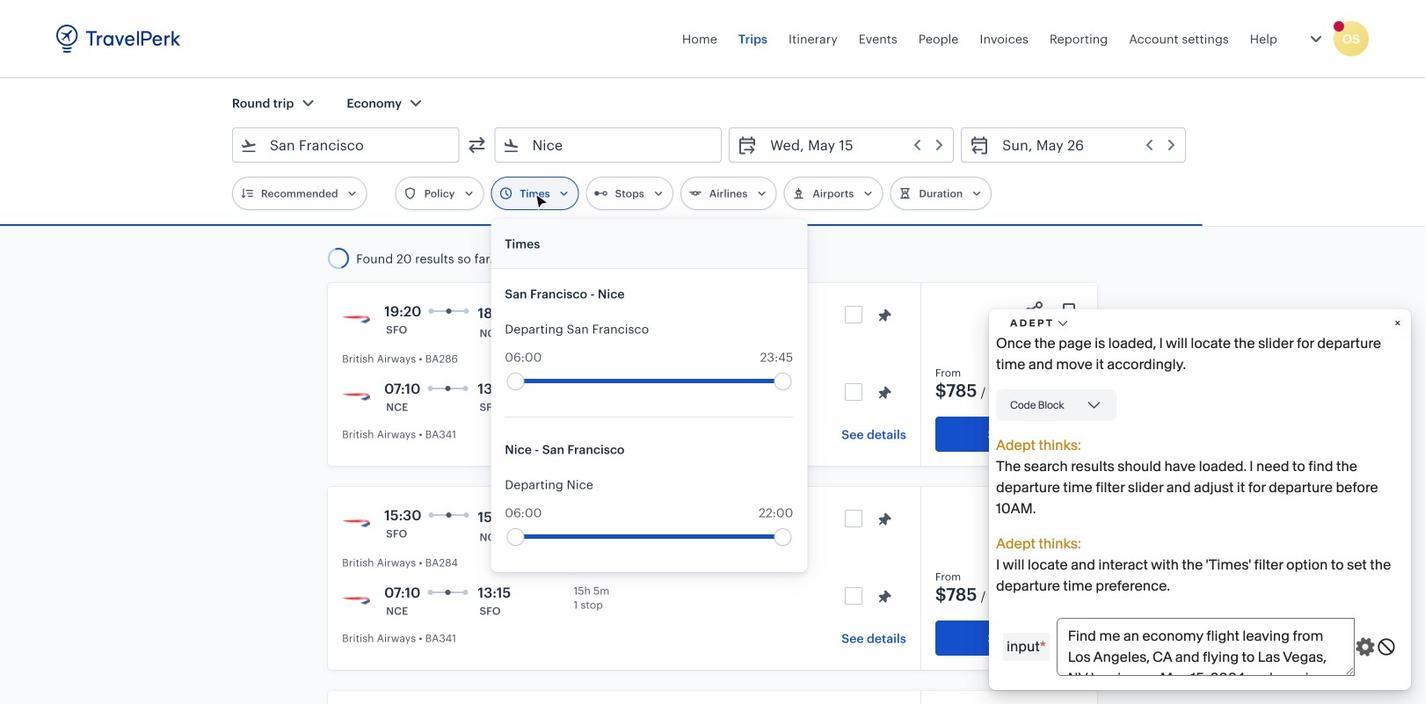 Task type: locate. For each thing, give the bounding box(es) containing it.
1 vertical spatial british airways image
[[342, 508, 370, 536]]

To search field
[[520, 131, 698, 159]]

3 british airways image from the top
[[342, 586, 370, 614]]

british airways image
[[342, 382, 370, 410], [342, 508, 370, 536], [342, 586, 370, 614]]

2 vertical spatial british airways image
[[342, 586, 370, 614]]

From search field
[[257, 131, 436, 159]]

0 vertical spatial british airways image
[[342, 382, 370, 410]]

slider
[[507, 373, 524, 390], [774, 373, 792, 390], [507, 528, 524, 546], [774, 528, 792, 546]]

british airways image
[[342, 304, 370, 332]]

Return field
[[990, 131, 1178, 159]]



Task type: vqa. For each thing, say whether or not it's contained in the screenshot.
Add first traveler 'search box' on the bottom left
no



Task type: describe. For each thing, give the bounding box(es) containing it.
2 british airways image from the top
[[342, 508, 370, 536]]

1 british airways image from the top
[[342, 382, 370, 410]]

Depart field
[[758, 131, 946, 159]]



